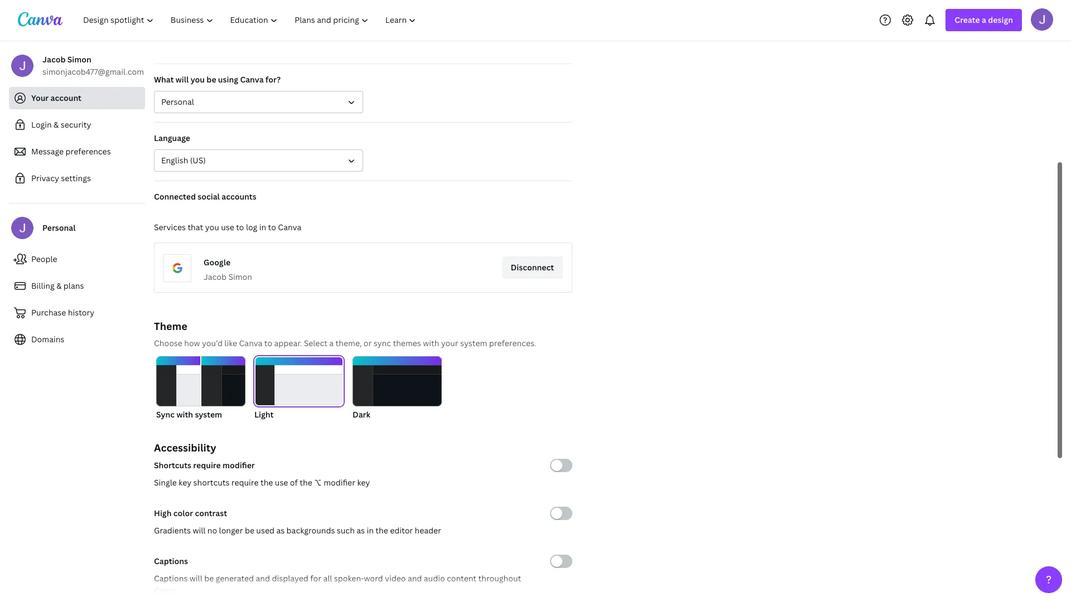 Task type: describe. For each thing, give the bounding box(es) containing it.
0 vertical spatial in
[[259, 222, 266, 233]]

2 key from the left
[[357, 478, 370, 488]]

header
[[415, 526, 441, 536]]

audio
[[424, 574, 445, 584]]

connected
[[154, 191, 196, 202]]

0 vertical spatial modifier
[[223, 460, 255, 471]]

for?
[[266, 74, 281, 85]]

single key shortcuts require the use of the ⌥ modifier key
[[154, 478, 370, 488]]

dark
[[353, 409, 370, 420]]

1 horizontal spatial the
[[300, 478, 312, 488]]

your
[[441, 338, 458, 349]]

jacob inside the jacob simon simonjacob477@gmail.com
[[42, 54, 66, 65]]

billing & plans
[[31, 281, 84, 291]]

contrast
[[195, 508, 227, 519]]

shortcuts require modifier
[[154, 460, 255, 471]]

themes
[[393, 338, 421, 349]]

0 horizontal spatial use
[[221, 222, 234, 233]]

purchase history link
[[9, 302, 145, 324]]

preferences
[[66, 146, 111, 157]]

jacob simon image
[[1031, 8, 1053, 30]]

english (us)
[[161, 155, 206, 166]]

with inside button
[[177, 409, 193, 420]]

a inside dropdown button
[[982, 15, 986, 25]]

captions for captions
[[154, 556, 188, 567]]

captions for captions will be generated and displayed for all spoken-word video and audio content throughout canva
[[154, 574, 188, 584]]

1 horizontal spatial in
[[367, 526, 374, 536]]

editor
[[390, 526, 413, 536]]

shortcuts
[[193, 478, 230, 488]]

what will you be using canva for?
[[154, 74, 281, 85]]

sync
[[374, 338, 391, 349]]

of
[[290, 478, 298, 488]]

a inside "theme choose how you'd like canva to appear. select a theme, or sync themes with your system preferences."
[[329, 338, 334, 349]]

shortcuts
[[154, 460, 191, 471]]

system inside "theme choose how you'd like canva to appear. select a theme, or sync themes with your system preferences."
[[460, 338, 487, 349]]

disconnect button
[[502, 257, 563, 279]]

using
[[218, 74, 238, 85]]

1 horizontal spatial require
[[231, 478, 259, 488]]

google
[[204, 257, 230, 268]]

message preferences
[[31, 146, 111, 157]]

& for billing
[[56, 281, 62, 291]]

(us)
[[190, 155, 206, 166]]

create a design
[[955, 15, 1013, 25]]

light
[[254, 409, 274, 420]]

1 vertical spatial be
[[245, 526, 254, 536]]

disconnect
[[511, 262, 554, 273]]

high
[[154, 508, 172, 519]]

that
[[188, 222, 203, 233]]

0 horizontal spatial the
[[261, 478, 273, 488]]

connected social accounts
[[154, 191, 256, 202]]

Sync with system button
[[156, 356, 245, 421]]

design
[[988, 15, 1013, 25]]

2 as from the left
[[357, 526, 365, 536]]

privacy settings link
[[9, 167, 145, 190]]

services that you use to log in to canva
[[154, 222, 301, 233]]

you for that
[[205, 222, 219, 233]]

people link
[[9, 248, 145, 271]]

preferences.
[[489, 338, 536, 349]]

Language: English (US) button
[[154, 150, 363, 172]]

plans
[[64, 281, 84, 291]]

0 horizontal spatial personal
[[42, 223, 76, 233]]

will for you
[[176, 74, 189, 85]]

domains link
[[9, 329, 145, 351]]

simon inside google jacob simon
[[228, 272, 252, 282]]

privacy
[[31, 173, 59, 184]]

video
[[385, 574, 406, 584]]

personal inside button
[[161, 97, 194, 107]]

account
[[50, 93, 81, 103]]

message preferences link
[[9, 141, 145, 163]]

1 and from the left
[[256, 574, 270, 584]]

word
[[364, 574, 383, 584]]

simon inside the jacob simon simonjacob477@gmail.com
[[67, 54, 91, 65]]

what
[[154, 74, 174, 85]]

message
[[31, 146, 64, 157]]

purchase history
[[31, 307, 94, 318]]

be inside captions will be generated and displayed for all spoken-word video and audio content throughout canva
[[204, 574, 214, 584]]

social
[[198, 191, 220, 202]]

appear.
[[274, 338, 302, 349]]

to inside "theme choose how you'd like canva to appear. select a theme, or sync themes with your system preferences."
[[264, 338, 272, 349]]



Task type: locate. For each thing, give the bounding box(es) containing it.
sync with system
[[156, 409, 222, 420]]

0 horizontal spatial jacob
[[42, 54, 66, 65]]

the left ⌥
[[300, 478, 312, 488]]

Dark button
[[353, 356, 442, 421]]

jacob simon simonjacob477@gmail.com
[[42, 54, 144, 77]]

will right what
[[176, 74, 189, 85]]

modifier up single key shortcuts require the use of the ⌥ modifier key
[[223, 460, 255, 471]]

will for no
[[193, 526, 206, 536]]

sync
[[156, 409, 175, 420]]

theme choose how you'd like canva to appear. select a theme, or sync themes with your system preferences.
[[154, 320, 536, 349]]

create a design button
[[946, 9, 1022, 31]]

displayed
[[272, 574, 308, 584]]

create
[[955, 15, 980, 25]]

jacob down google at the top of page
[[204, 272, 226, 282]]

captions
[[154, 556, 188, 567], [154, 574, 188, 584]]

0 vertical spatial captions
[[154, 556, 188, 567]]

0 vertical spatial you
[[191, 74, 205, 85]]

history
[[68, 307, 94, 318]]

1 horizontal spatial personal
[[161, 97, 194, 107]]

require
[[193, 460, 221, 471], [231, 478, 259, 488]]

1 horizontal spatial as
[[357, 526, 365, 536]]

1 horizontal spatial system
[[460, 338, 487, 349]]

with left your
[[423, 338, 439, 349]]

security
[[61, 119, 91, 130]]

system
[[460, 338, 487, 349], [195, 409, 222, 420]]

you left using
[[191, 74, 205, 85]]

billing
[[31, 281, 55, 291]]

use left log
[[221, 222, 234, 233]]

people
[[31, 254, 57, 264]]

1 horizontal spatial key
[[357, 478, 370, 488]]

in right log
[[259, 222, 266, 233]]

log
[[246, 222, 257, 233]]

system right your
[[460, 338, 487, 349]]

1 vertical spatial you
[[205, 222, 219, 233]]

single
[[154, 478, 177, 488]]

gradients will no longer be used as backgrounds such as in the editor header
[[154, 526, 441, 536]]

the left of
[[261, 478, 273, 488]]

accounts
[[222, 191, 256, 202]]

system up accessibility
[[195, 409, 222, 420]]

english
[[161, 155, 188, 166]]

purchase
[[31, 307, 66, 318]]

0 vertical spatial will
[[176, 74, 189, 85]]

1 vertical spatial simon
[[228, 272, 252, 282]]

key right "single"
[[179, 478, 191, 488]]

top level navigation element
[[76, 9, 426, 31]]

key right ⌥
[[357, 478, 370, 488]]

jacob
[[42, 54, 66, 65], [204, 272, 226, 282]]

be
[[207, 74, 216, 85], [245, 526, 254, 536], [204, 574, 214, 584]]

a left design
[[982, 15, 986, 25]]

0 horizontal spatial key
[[179, 478, 191, 488]]

and
[[256, 574, 270, 584], [408, 574, 422, 584]]

0 vertical spatial require
[[193, 460, 221, 471]]

1 vertical spatial &
[[56, 281, 62, 291]]

with right sync
[[177, 409, 193, 420]]

to left log
[[236, 222, 244, 233]]

1 vertical spatial in
[[367, 526, 374, 536]]

how
[[184, 338, 200, 349]]

content
[[447, 574, 477, 584]]

0 horizontal spatial in
[[259, 222, 266, 233]]

the left editor
[[376, 526, 388, 536]]

accessibility
[[154, 441, 216, 455]]

jacob up your account
[[42, 54, 66, 65]]

&
[[54, 119, 59, 130], [56, 281, 62, 291]]

such
[[337, 526, 355, 536]]

canva inside "theme choose how you'd like canva to appear. select a theme, or sync themes with your system preferences."
[[239, 338, 262, 349]]

billing & plans link
[[9, 275, 145, 297]]

0 vertical spatial simon
[[67, 54, 91, 65]]

or
[[364, 338, 372, 349]]

1 captions from the top
[[154, 556, 188, 567]]

1 vertical spatial require
[[231, 478, 259, 488]]

key
[[179, 478, 191, 488], [357, 478, 370, 488]]

as right such
[[357, 526, 365, 536]]

with inside "theme choose how you'd like canva to appear. select a theme, or sync themes with your system preferences."
[[423, 338, 439, 349]]

color
[[173, 508, 193, 519]]

login
[[31, 119, 52, 130]]

Personal button
[[154, 91, 363, 113]]

be left generated
[[204, 574, 214, 584]]

simon up the simonjacob477@gmail.com
[[67, 54, 91, 65]]

0 horizontal spatial with
[[177, 409, 193, 420]]

require up shortcuts
[[193, 460, 221, 471]]

0 vertical spatial a
[[982, 15, 986, 25]]

you for will
[[191, 74, 205, 85]]

the
[[261, 478, 273, 488], [300, 478, 312, 488], [376, 526, 388, 536]]

1 vertical spatial with
[[177, 409, 193, 420]]

theme,
[[336, 338, 362, 349]]

1 as from the left
[[276, 526, 285, 536]]

your
[[31, 93, 49, 103]]

will for be
[[190, 574, 202, 584]]

system inside sync with system button
[[195, 409, 222, 420]]

0 horizontal spatial as
[[276, 526, 285, 536]]

1 horizontal spatial use
[[275, 478, 288, 488]]

theme
[[154, 320, 187, 333]]

will left no
[[193, 526, 206, 536]]

login & security link
[[9, 114, 145, 136]]

personal up people
[[42, 223, 76, 233]]

0 vertical spatial system
[[460, 338, 487, 349]]

simon down google at the top of page
[[228, 272, 252, 282]]

1 horizontal spatial modifier
[[324, 478, 355, 488]]

1 vertical spatial personal
[[42, 223, 76, 233]]

personal
[[161, 97, 194, 107], [42, 223, 76, 233]]

edit
[[542, 38, 558, 49]]

as
[[276, 526, 285, 536], [357, 526, 365, 536]]

will left generated
[[190, 574, 202, 584]]

choose
[[154, 338, 182, 349]]

2 vertical spatial will
[[190, 574, 202, 584]]

2 vertical spatial be
[[204, 574, 214, 584]]

you
[[191, 74, 205, 85], [205, 222, 219, 233]]

require right shortcuts
[[231, 478, 259, 488]]

captions will be generated and displayed for all spoken-word video and audio content throughout canva
[[154, 574, 521, 596]]

0 vertical spatial jacob
[[42, 54, 66, 65]]

language
[[154, 133, 190, 143]]

in
[[259, 222, 266, 233], [367, 526, 374, 536]]

your account link
[[9, 87, 145, 109]]

as right the used
[[276, 526, 285, 536]]

use left of
[[275, 478, 288, 488]]

1 horizontal spatial jacob
[[204, 272, 226, 282]]

0 vertical spatial personal
[[161, 97, 194, 107]]

privacy settings
[[31, 173, 91, 184]]

captions inside captions will be generated and displayed for all spoken-word video and audio content throughout canva
[[154, 574, 188, 584]]

used
[[256, 526, 274, 536]]

2 captions from the top
[[154, 574, 188, 584]]

throughout
[[478, 574, 521, 584]]

longer
[[219, 526, 243, 536]]

modifier right ⌥
[[324, 478, 355, 488]]

login & security
[[31, 119, 91, 130]]

and right the video
[[408, 574, 422, 584]]

canva inside captions will be generated and displayed for all spoken-word video and audio content throughout canva
[[154, 586, 177, 596]]

with
[[423, 338, 439, 349], [177, 409, 193, 420]]

& right login
[[54, 119, 59, 130]]

1 vertical spatial modifier
[[324, 478, 355, 488]]

2 horizontal spatial the
[[376, 526, 388, 536]]

be left using
[[207, 74, 216, 85]]

your account
[[31, 93, 81, 103]]

simonjacob477@gmail.com
[[42, 66, 144, 77]]

a
[[982, 15, 986, 25], [329, 338, 334, 349]]

0 horizontal spatial require
[[193, 460, 221, 471]]

to left appear.
[[264, 338, 272, 349]]

all
[[323, 574, 332, 584]]

1 vertical spatial captions
[[154, 574, 188, 584]]

like
[[224, 338, 237, 349]]

no
[[207, 526, 217, 536]]

personal down what
[[161, 97, 194, 107]]

a right the select
[[329, 338, 334, 349]]

edit button
[[528, 32, 572, 55]]

1 vertical spatial system
[[195, 409, 222, 420]]

select
[[304, 338, 327, 349]]

to right log
[[268, 222, 276, 233]]

services
[[154, 222, 186, 233]]

you'd
[[202, 338, 223, 349]]

settings
[[61, 173, 91, 184]]

domains
[[31, 334, 64, 345]]

jacob inside google jacob simon
[[204, 272, 226, 282]]

spoken-
[[334, 574, 364, 584]]

simon
[[67, 54, 91, 65], [228, 272, 252, 282]]

0 vertical spatial be
[[207, 74, 216, 85]]

⌥
[[314, 478, 322, 488]]

& for login
[[54, 119, 59, 130]]

Light button
[[254, 356, 344, 421]]

1 vertical spatial will
[[193, 526, 206, 536]]

1 horizontal spatial and
[[408, 574, 422, 584]]

in right such
[[367, 526, 374, 536]]

0 vertical spatial &
[[54, 119, 59, 130]]

2 and from the left
[[408, 574, 422, 584]]

google jacob simon
[[204, 257, 252, 282]]

generated
[[216, 574, 254, 584]]

0 horizontal spatial modifier
[[223, 460, 255, 471]]

0 horizontal spatial a
[[329, 338, 334, 349]]

be left the used
[[245, 526, 254, 536]]

1 horizontal spatial simon
[[228, 272, 252, 282]]

1 vertical spatial use
[[275, 478, 288, 488]]

will
[[176, 74, 189, 85], [193, 526, 206, 536], [190, 574, 202, 584]]

and left the displayed
[[256, 574, 270, 584]]

1 vertical spatial jacob
[[204, 272, 226, 282]]

will inside captions will be generated and displayed for all spoken-word video and audio content throughout canva
[[190, 574, 202, 584]]

0 horizontal spatial and
[[256, 574, 270, 584]]

0 horizontal spatial system
[[195, 409, 222, 420]]

for
[[310, 574, 321, 584]]

gradients
[[154, 526, 191, 536]]

backgrounds
[[287, 526, 335, 536]]

use
[[221, 222, 234, 233], [275, 478, 288, 488]]

1 horizontal spatial with
[[423, 338, 439, 349]]

1 key from the left
[[179, 478, 191, 488]]

0 vertical spatial use
[[221, 222, 234, 233]]

1 horizontal spatial a
[[982, 15, 986, 25]]

1 vertical spatial a
[[329, 338, 334, 349]]

you right that
[[205, 222, 219, 233]]

& left plans
[[56, 281, 62, 291]]

0 vertical spatial with
[[423, 338, 439, 349]]

0 horizontal spatial simon
[[67, 54, 91, 65]]



Task type: vqa. For each thing, say whether or not it's contained in the screenshot.
the theme,
yes



